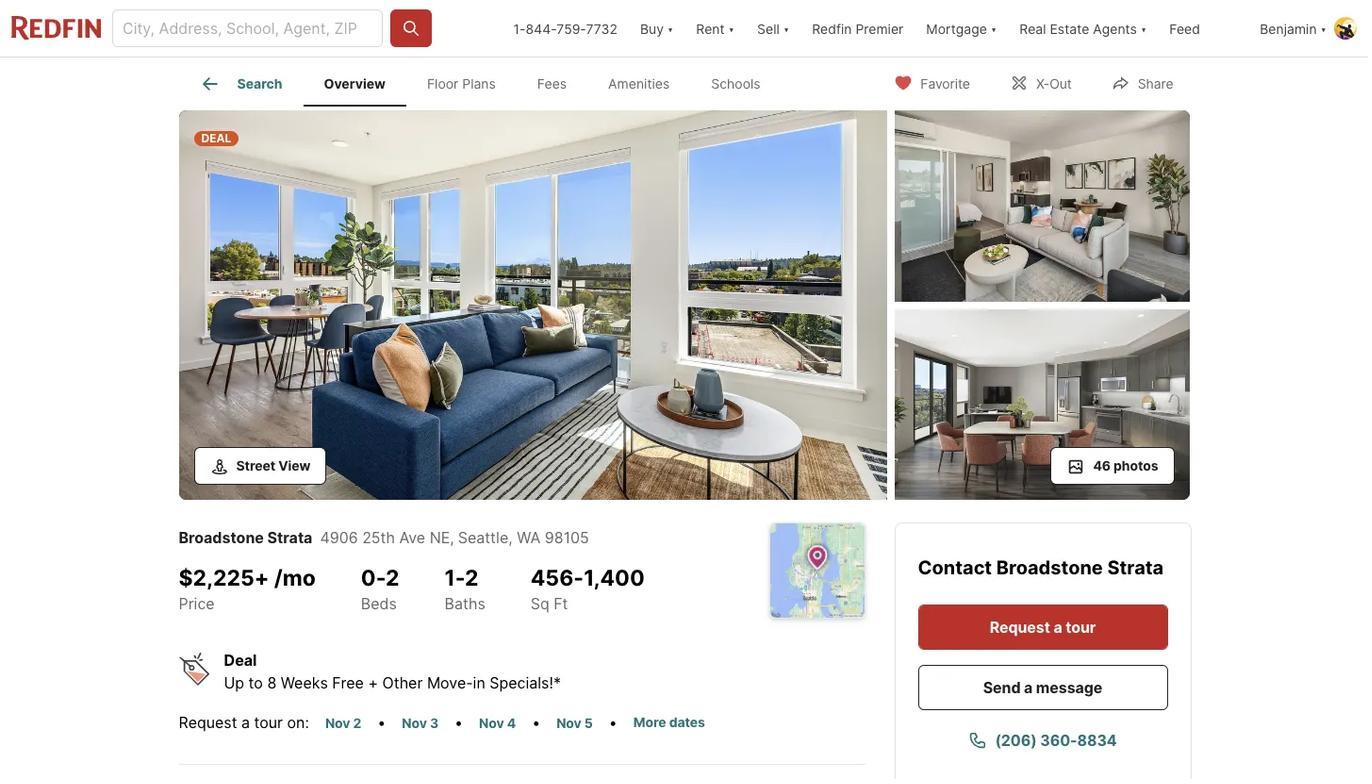 Task type: describe. For each thing, give the bounding box(es) containing it.
rent ▾ button
[[685, 0, 746, 57]]

▾ for sell ▾
[[784, 20, 790, 36]]

floor plans
[[427, 76, 496, 92]]

1 vertical spatial strata
[[1108, 557, 1164, 579]]

broadstone strata 4906 25th ave ne , seattle , wa 98105
[[179, 528, 589, 547]]

844-
[[526, 20, 557, 36]]

request a tour
[[990, 618, 1096, 637]]

25th
[[362, 528, 395, 547]]

deal
[[201, 131, 231, 145]]

City, Address, School, Agent, ZIP search field
[[112, 9, 383, 47]]

▾ for mortgage ▾
[[991, 20, 997, 36]]

wa
[[517, 528, 541, 547]]

beds
[[361, 594, 397, 613]]

a for request a tour on:
[[241, 713, 250, 732]]

real estate agents ▾ button
[[1009, 0, 1159, 57]]

• for nov 4
[[532, 713, 541, 732]]

759-
[[557, 20, 586, 36]]

floor plans tab
[[406, 61, 517, 107]]

46 photos button
[[1051, 447, 1175, 485]]

contact broadstone strata
[[918, 557, 1164, 579]]

free
[[332, 674, 364, 692]]

a for send a message
[[1025, 678, 1033, 697]]

nov 2 button
[[317, 712, 370, 734]]

deal link
[[179, 110, 887, 504]]

2 for 0-2
[[386, 565, 400, 591]]

456-1,400 sq ft
[[531, 565, 645, 613]]

premier
[[856, 20, 904, 36]]

46
[[1094, 458, 1111, 474]]

46 photos
[[1094, 458, 1159, 474]]

real estate agents ▾ link
[[1020, 0, 1147, 57]]

seattle
[[458, 528, 509, 547]]

tour for request a tour on:
[[254, 713, 283, 732]]

share
[[1138, 75, 1174, 91]]

nov 5 button
[[548, 712, 602, 734]]

(206) 360-8834
[[996, 731, 1117, 750]]

amenities tab
[[588, 61, 691, 107]]

• for nov 3
[[455, 713, 463, 732]]

1- for 2
[[445, 565, 465, 591]]

nov 5
[[557, 715, 593, 731]]

feed button
[[1159, 0, 1249, 57]]

mortgage ▾
[[927, 20, 997, 36]]

a for request a tour
[[1054, 618, 1063, 637]]

rent
[[697, 20, 725, 36]]

nov 3 button
[[394, 712, 447, 734]]

2 for 1-2
[[465, 565, 479, 591]]

overview
[[324, 76, 386, 92]]

fees
[[538, 76, 567, 92]]

0 horizontal spatial broadstone
[[179, 528, 264, 547]]

0 vertical spatial strata
[[268, 528, 313, 547]]

send a message
[[984, 678, 1103, 697]]

message
[[1037, 678, 1103, 697]]

fees tab
[[517, 61, 588, 107]]

buy ▾ button
[[640, 0, 674, 57]]

98105
[[545, 528, 589, 547]]

redfin
[[812, 20, 852, 36]]

more
[[634, 714, 666, 730]]

in
[[473, 674, 486, 692]]

share button
[[1096, 63, 1190, 101]]

tab list containing search
[[179, 58, 797, 107]]

mortgage ▾ button
[[915, 0, 1009, 57]]

360-
[[1041, 731, 1078, 750]]

buy ▾ button
[[629, 0, 685, 57]]

schools
[[712, 76, 761, 92]]

schools tab
[[691, 61, 782, 107]]

photos
[[1114, 458, 1159, 474]]

benjamin
[[1261, 20, 1317, 36]]

1-844-759-7732
[[514, 20, 618, 36]]

nov 4
[[479, 715, 516, 731]]

mortgage
[[927, 20, 988, 36]]

▾ for benjamin ▾
[[1321, 20, 1327, 36]]

ne
[[430, 528, 450, 547]]

nov for nov 4
[[479, 715, 504, 731]]

redfin premier
[[812, 20, 904, 36]]

move-
[[427, 674, 473, 692]]

x-
[[1037, 75, 1050, 91]]

to
[[249, 674, 263, 692]]

ave
[[399, 528, 426, 547]]

(206) 360-8834 button
[[918, 718, 1168, 763]]

5
[[585, 715, 593, 731]]

sell ▾ button
[[746, 0, 801, 57]]



Task type: vqa. For each thing, say whether or not it's contained in the screenshot.
740 the sq
no



Task type: locate. For each thing, give the bounding box(es) containing it.
0 horizontal spatial request
[[179, 713, 237, 732]]

1 • from the left
[[378, 713, 386, 732]]

nov for nov 5
[[557, 715, 582, 731]]

more dates button
[[625, 711, 714, 733]]

a right send
[[1025, 678, 1033, 697]]

1 horizontal spatial request
[[990, 618, 1051, 637]]

8834
[[1078, 731, 1117, 750]]

(206) 360-8834 link
[[918, 718, 1168, 763]]

0-2 beds
[[361, 565, 400, 613]]

1 vertical spatial broadstone
[[997, 557, 1104, 579]]

1 horizontal spatial 1-
[[514, 20, 526, 36]]

▾ right the mortgage
[[991, 20, 997, 36]]

street view
[[236, 458, 311, 474]]

/mo
[[274, 565, 316, 591]]

1 nov from the left
[[325, 715, 350, 731]]

nov for nov 2
[[325, 715, 350, 731]]

ft
[[554, 594, 568, 613]]

tour up message
[[1066, 618, 1096, 637]]

2 down the free at bottom
[[353, 715, 362, 731]]

1 , from the left
[[450, 528, 454, 547]]

0-
[[361, 565, 386, 591]]

• for nov 5
[[609, 713, 618, 732]]

broadstone
[[179, 528, 264, 547], [997, 557, 1104, 579]]

floor
[[427, 76, 459, 92]]

0 horizontal spatial strata
[[268, 528, 313, 547]]

tab list
[[179, 58, 797, 107]]

3 • from the left
[[532, 713, 541, 732]]

estate
[[1050, 20, 1090, 36]]

on:
[[287, 713, 309, 732]]

redfin premier button
[[801, 0, 915, 57]]

request for request a tour
[[990, 618, 1051, 637]]

1- for 844-
[[514, 20, 526, 36]]

1 horizontal spatial strata
[[1108, 557, 1164, 579]]

specials!*
[[490, 674, 561, 692]]

+
[[368, 674, 378, 692]]

request down 'contact broadstone strata'
[[990, 618, 1051, 637]]

street view button
[[194, 447, 327, 485]]

▾ inside 'link'
[[1141, 20, 1147, 36]]

1- up baths
[[445, 565, 465, 591]]

•
[[378, 713, 386, 732], [455, 713, 463, 732], [532, 713, 541, 732], [609, 713, 618, 732]]

mortgage ▾ button
[[927, 0, 997, 57]]

, left wa
[[509, 528, 513, 547]]

▾ right sell
[[784, 20, 790, 36]]

deal up to 8 weeks free + other move-in specials!*
[[224, 651, 561, 692]]

• right nov 2 button
[[378, 713, 386, 732]]

3 ▾ from the left
[[784, 20, 790, 36]]

request a tour on:
[[179, 713, 309, 732]]

0 horizontal spatial 1-
[[445, 565, 465, 591]]

dates
[[669, 714, 705, 730]]

out
[[1050, 75, 1072, 91]]

2 • from the left
[[455, 713, 463, 732]]

2 inside button
[[353, 715, 362, 731]]

tour left on:
[[254, 713, 283, 732]]

up
[[224, 674, 244, 692]]

$2,225+ /mo price
[[179, 565, 316, 613]]

baths
[[445, 594, 486, 613]]

1-2 baths
[[445, 565, 486, 613]]

search link
[[200, 73, 283, 95]]

▾ right agents
[[1141, 20, 1147, 36]]

3 nov from the left
[[479, 715, 504, 731]]

price
[[179, 594, 215, 613]]

sell ▾ button
[[758, 0, 790, 57]]

1- inside the 1-2 baths
[[445, 565, 465, 591]]

0 vertical spatial a
[[1054, 618, 1063, 637]]

1 vertical spatial tour
[[254, 713, 283, 732]]

favorite
[[921, 75, 971, 91]]

4 • from the left
[[609, 713, 618, 732]]

0 horizontal spatial tour
[[254, 713, 283, 732]]

▾ for buy ▾
[[668, 20, 674, 36]]

,
[[450, 528, 454, 547], [509, 528, 513, 547]]

nov inside button
[[402, 715, 427, 731]]

2 up baths
[[465, 565, 479, 591]]

nov left 3
[[402, 715, 427, 731]]

• right the "4"
[[532, 713, 541, 732]]

2 inside 0-2 beds
[[386, 565, 400, 591]]

amenities
[[609, 76, 670, 92]]

favorite button
[[879, 63, 987, 101]]

view
[[278, 458, 311, 474]]

send a message button
[[918, 665, 1168, 710]]

1 vertical spatial 1-
[[445, 565, 465, 591]]

weeks
[[281, 674, 328, 692]]

0 vertical spatial request
[[990, 618, 1051, 637]]

0 vertical spatial tour
[[1066, 618, 1096, 637]]

image image
[[179, 110, 887, 500], [895, 110, 1190, 301], [895, 309, 1190, 500]]

tour for request a tour
[[1066, 618, 1096, 637]]

sq
[[531, 594, 550, 613]]

1 vertical spatial request
[[179, 713, 237, 732]]

search
[[237, 76, 283, 92]]

0 horizontal spatial a
[[241, 713, 250, 732]]

x-out
[[1037, 75, 1072, 91]]

▾
[[668, 20, 674, 36], [729, 20, 735, 36], [784, 20, 790, 36], [991, 20, 997, 36], [1141, 20, 1147, 36], [1321, 20, 1327, 36]]

nov left the "4"
[[479, 715, 504, 731]]

tour inside button
[[1066, 618, 1096, 637]]

• for nov 2
[[378, 713, 386, 732]]

▾ left user photo
[[1321, 20, 1327, 36]]

more dates
[[634, 714, 705, 730]]

6 ▾ from the left
[[1321, 20, 1327, 36]]

a down to
[[241, 713, 250, 732]]

1,400
[[584, 565, 645, 591]]

0 vertical spatial 1-
[[514, 20, 526, 36]]

request
[[990, 618, 1051, 637], [179, 713, 237, 732]]

1 ▾ from the left
[[668, 20, 674, 36]]

nov 4 button
[[471, 712, 525, 734]]

nov
[[325, 715, 350, 731], [402, 715, 427, 731], [479, 715, 504, 731], [557, 715, 582, 731]]

2 vertical spatial a
[[241, 713, 250, 732]]

4
[[507, 715, 516, 731]]

nov for nov 3
[[402, 715, 427, 731]]

, left seattle
[[450, 528, 454, 547]]

0 horizontal spatial 2
[[353, 715, 362, 731]]

▾ right buy at left top
[[668, 20, 674, 36]]

send
[[984, 678, 1021, 697]]

1-
[[514, 20, 526, 36], [445, 565, 465, 591]]

x-out button
[[994, 63, 1088, 101]]

4 nov from the left
[[557, 715, 582, 731]]

request down up
[[179, 713, 237, 732]]

user photo image
[[1335, 17, 1357, 40]]

2 ▾ from the left
[[729, 20, 735, 36]]

3
[[430, 715, 439, 731]]

1 vertical spatial a
[[1025, 678, 1033, 697]]

2
[[386, 565, 400, 591], [465, 565, 479, 591], [353, 715, 362, 731]]

rent ▾
[[697, 20, 735, 36]]

deal
[[224, 651, 257, 670]]

5 ▾ from the left
[[1141, 20, 1147, 36]]

▾ for rent ▾
[[729, 20, 735, 36]]

$2,225+
[[179, 565, 269, 591]]

request for request a tour on:
[[179, 713, 237, 732]]

4 ▾ from the left
[[991, 20, 997, 36]]

1-844-759-7732 link
[[514, 20, 618, 36]]

street
[[236, 458, 275, 474]]

1 horizontal spatial tour
[[1066, 618, 1096, 637]]

• right 3
[[455, 713, 463, 732]]

rent ▾ button
[[697, 0, 735, 57]]

feed
[[1170, 20, 1201, 36]]

2 up the 'beds'
[[386, 565, 400, 591]]

2 horizontal spatial a
[[1054, 618, 1063, 637]]

contact
[[918, 557, 993, 579]]

1 horizontal spatial ,
[[509, 528, 513, 547]]

2 inside the 1-2 baths
[[465, 565, 479, 591]]

broadstone up $2,225+
[[179, 528, 264, 547]]

request inside button
[[990, 618, 1051, 637]]

456-
[[531, 565, 584, 591]]

nov right on:
[[325, 715, 350, 731]]

• right 5
[[609, 713, 618, 732]]

tour
[[1066, 618, 1096, 637], [254, 713, 283, 732]]

plans
[[462, 76, 496, 92]]

2 horizontal spatial 2
[[465, 565, 479, 591]]

▾ right rent at right top
[[729, 20, 735, 36]]

1 horizontal spatial broadstone
[[997, 557, 1104, 579]]

7732
[[586, 20, 618, 36]]

1- left 759-
[[514, 20, 526, 36]]

nov left 5
[[557, 715, 582, 731]]

1 horizontal spatial a
[[1025, 678, 1033, 697]]

2 , from the left
[[509, 528, 513, 547]]

8
[[267, 674, 277, 692]]

0 horizontal spatial ,
[[450, 528, 454, 547]]

a up message
[[1054, 618, 1063, 637]]

real estate agents ▾
[[1020, 20, 1147, 36]]

(206)
[[996, 731, 1037, 750]]

2 nov from the left
[[402, 715, 427, 731]]

4906
[[320, 528, 358, 547]]

overview tab
[[303, 61, 406, 107]]

1 horizontal spatial 2
[[386, 565, 400, 591]]

submit search image
[[402, 19, 421, 38]]

broadstone up request a tour button
[[997, 557, 1104, 579]]

nov 2
[[325, 715, 362, 731]]

map entry image
[[770, 524, 865, 618]]

request a tour button
[[918, 605, 1168, 650]]

sell ▾
[[758, 20, 790, 36]]

0 vertical spatial broadstone
[[179, 528, 264, 547]]

benjamin ▾
[[1261, 20, 1327, 36]]



